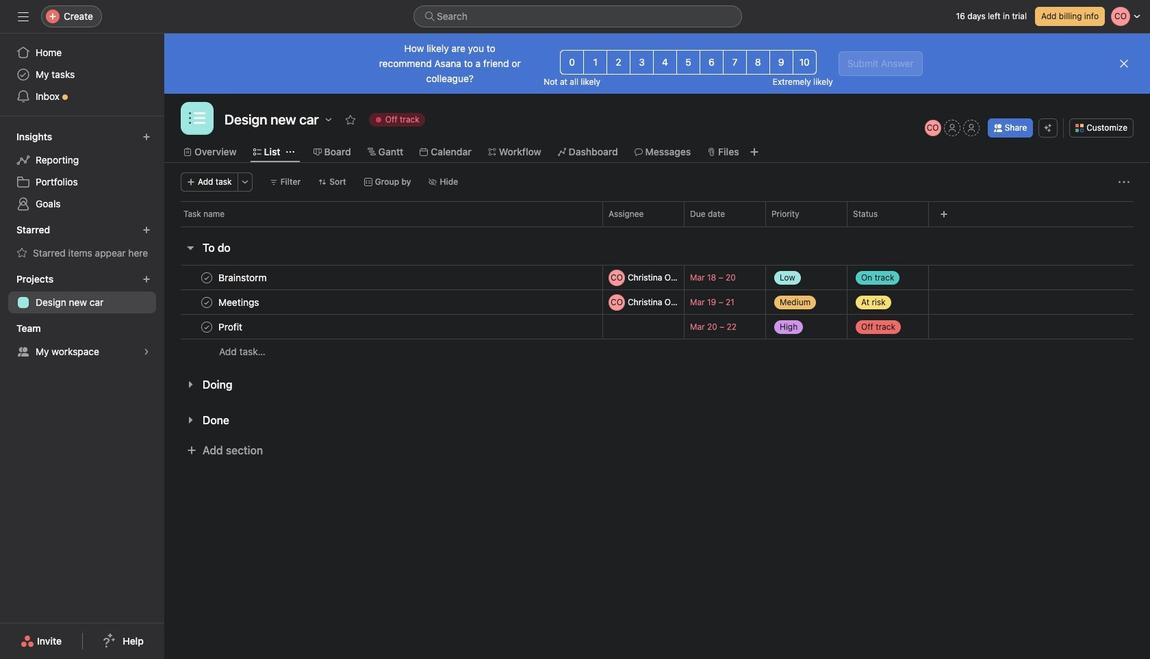 Task type: describe. For each thing, give the bounding box(es) containing it.
tab actions image
[[286, 148, 294, 156]]

insights element
[[0, 125, 164, 218]]

add items to starred image
[[142, 226, 151, 234]]

teams element
[[0, 316, 164, 366]]

meetings cell
[[164, 290, 603, 315]]

add to starred image
[[345, 114, 356, 125]]

collapse task list for this group image
[[185, 242, 196, 253]]

hide sidebar image
[[18, 11, 29, 22]]

add tab image
[[749, 147, 760, 158]]

task name text field for mark complete option within the meetings cell
[[216, 295, 263, 309]]

mark complete image for task name text box inside meetings cell
[[199, 294, 215, 311]]

mark complete checkbox for brainstorm cell
[[199, 269, 215, 286]]

manage project members image
[[925, 120, 941, 136]]

new project or portfolio image
[[142, 275, 151, 284]]

brainstorm cell
[[164, 265, 603, 290]]

more actions image
[[241, 178, 249, 186]]

dismiss image
[[1119, 58, 1130, 69]]

projects element
[[0, 267, 164, 316]]

mark complete image for task name text box in the profit cell
[[199, 319, 215, 335]]

mark complete image
[[199, 269, 215, 286]]

1 expand task list for this group image from the top
[[185, 379, 196, 390]]

see details, my workspace image
[[142, 348, 151, 356]]

header to do tree grid
[[164, 265, 1150, 364]]

Task name text field
[[216, 271, 271, 285]]



Task type: locate. For each thing, give the bounding box(es) containing it.
row
[[164, 201, 1150, 227], [181, 226, 1134, 227], [164, 265, 1150, 290], [164, 290, 1150, 315], [164, 314, 1150, 340], [164, 339, 1150, 364]]

mark complete checkbox for meetings cell
[[199, 294, 215, 311]]

1 vertical spatial task name text field
[[216, 320, 247, 334]]

expand task list for this group image
[[185, 379, 196, 390], [185, 415, 196, 426]]

0 vertical spatial mark complete image
[[199, 294, 215, 311]]

1 vertical spatial mark complete checkbox
[[199, 294, 215, 311]]

global element
[[0, 34, 164, 116]]

1 vertical spatial mark complete image
[[199, 319, 215, 335]]

starred element
[[0, 218, 164, 267]]

Task name text field
[[216, 295, 263, 309], [216, 320, 247, 334]]

1 task name text field from the top
[[216, 295, 263, 309]]

mark complete checkbox inside brainstorm cell
[[199, 269, 215, 286]]

None radio
[[560, 50, 584, 75], [607, 50, 631, 75], [653, 50, 677, 75], [700, 50, 724, 75], [746, 50, 770, 75], [793, 50, 817, 75], [560, 50, 584, 75], [607, 50, 631, 75], [653, 50, 677, 75], [700, 50, 724, 75], [746, 50, 770, 75], [793, 50, 817, 75]]

mark complete image inside profit cell
[[199, 319, 215, 335]]

mark complete image inside meetings cell
[[199, 294, 215, 311]]

Mark complete checkbox
[[199, 319, 215, 335]]

mark complete checkbox down mark complete image
[[199, 294, 215, 311]]

Mark complete checkbox
[[199, 269, 215, 286], [199, 294, 215, 311]]

0 vertical spatial task name text field
[[216, 295, 263, 309]]

1 vertical spatial expand task list for this group image
[[185, 415, 196, 426]]

task name text field down task name text field
[[216, 295, 263, 309]]

profit cell
[[164, 314, 603, 340]]

2 mark complete checkbox from the top
[[199, 294, 215, 311]]

2 task name text field from the top
[[216, 320, 247, 334]]

ask ai image
[[1045, 124, 1053, 132]]

add field image
[[940, 210, 948, 218]]

1 mark complete checkbox from the top
[[199, 269, 215, 286]]

mark complete checkbox inside meetings cell
[[199, 294, 215, 311]]

task name text field inside profit cell
[[216, 320, 247, 334]]

None radio
[[584, 50, 608, 75], [630, 50, 654, 75], [677, 50, 701, 75], [723, 50, 747, 75], [770, 50, 794, 75], [584, 50, 608, 75], [630, 50, 654, 75], [677, 50, 701, 75], [723, 50, 747, 75], [770, 50, 794, 75]]

2 expand task list for this group image from the top
[[185, 415, 196, 426]]

task name text field inside meetings cell
[[216, 295, 263, 309]]

list image
[[189, 110, 205, 127]]

task name text field right mark complete checkbox
[[216, 320, 247, 334]]

0 vertical spatial expand task list for this group image
[[185, 379, 196, 390]]

option group
[[560, 50, 817, 75]]

list box
[[414, 5, 742, 27]]

2 mark complete image from the top
[[199, 319, 215, 335]]

0 vertical spatial mark complete checkbox
[[199, 269, 215, 286]]

mark complete image
[[199, 294, 215, 311], [199, 319, 215, 335]]

1 mark complete image from the top
[[199, 294, 215, 311]]

mark complete checkbox left task name text field
[[199, 269, 215, 286]]

task name text field for mark complete checkbox
[[216, 320, 247, 334]]

new insights image
[[142, 133, 151, 141]]



Task type: vqa. For each thing, say whether or not it's contained in the screenshot.
Mark complete option for Task name text box in Brainstorm Cell
yes



